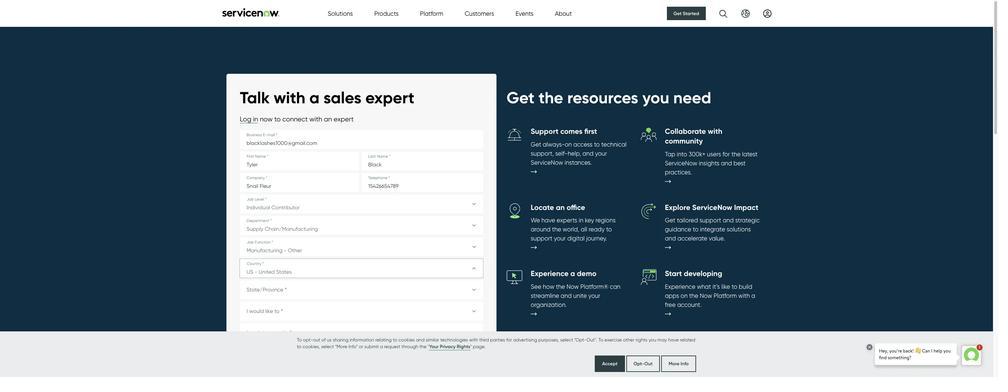 Task type: vqa. For each thing, say whether or not it's contained in the screenshot.


Task type: describe. For each thing, give the bounding box(es) containing it.
info"
[[349, 344, 358, 349]]

now inside experience what it's like to build apps on the now platform with a free account.
[[700, 292, 712, 299]]

similar
[[426, 337, 439, 342]]

more info button
[[661, 356, 696, 372]]

third
[[479, 337, 489, 342]]

300k+
[[689, 151, 706, 158]]

with up connect
[[274, 88, 305, 108]]

your inside whatever your business challenge, our ecosystem of partners will help drive results.
[[559, 349, 571, 356]]

experience for experience a demo
[[531, 269, 569, 278]]

get started
[[674, 10, 699, 16]]

what
[[697, 283, 711, 290]]

a inside to opt-out of us sharing information relating to cookies and similar technologies with third parties for advertising purposes, select "opt-out".  to exercise other rights you may have related to cookies, select "more info" or submit a request through the "
[[380, 344, 383, 349]]

ready
[[589, 226, 605, 233]]

on inside get always-on access to technical support, self-help, and your servicenow instances.
[[565, 141, 572, 148]]

support comes first
[[531, 127, 597, 136]]

and inside to opt-out of us sharing information relating to cookies and similar technologies with third parties for advertising purposes, select "opt-out".  to exercise other rights you may have related to cookies, select "more info" or submit a request through the "
[[416, 337, 425, 342]]

instances.
[[565, 159, 592, 166]]

0 vertical spatial an
[[324, 115, 332, 123]]

world,
[[563, 226, 579, 233]]

start developing
[[665, 269, 722, 278]]

of inside whatever your business challenge, our ecosystem of partners will help drive results.
[[572, 358, 578, 366]]

key
[[585, 217, 594, 224]]

to inside get tailored support and strategic guidance to integrate solutions and accelerate value.
[[693, 226, 699, 233]]

log
[[240, 115, 251, 123]]

products
[[374, 10, 399, 17]]

drive
[[531, 368, 544, 375]]

tap into 300k+ users for the latest servicenow insights and best practices.
[[665, 151, 758, 176]]

1 to from the left
[[297, 337, 302, 342]]

talk
[[240, 88, 270, 108]]

more
[[669, 361, 680, 367]]

products button
[[374, 9, 399, 18]]

locate an office
[[531, 203, 585, 212]]

on inside experience what it's like to build apps on the now platform with a free account.
[[681, 292, 688, 299]]

platform button
[[420, 9, 443, 18]]

with right connect
[[309, 115, 322, 123]]

now
[[260, 115, 273, 123]]

customers
[[465, 10, 494, 17]]

to opt-out of us sharing information relating to cookies and similar technologies with third parties for advertising purposes, select "opt-out".  to exercise other rights you may have related to cookies, select "more info" or submit a request through the "
[[297, 337, 695, 349]]

account.
[[677, 301, 702, 308]]

your inside get always-on access to technical support, self-help, and your servicenow instances.
[[595, 150, 607, 157]]

get for get the resources you need
[[507, 88, 535, 108]]

customers button
[[465, 9, 494, 18]]

experts
[[557, 217, 577, 224]]

platform®
[[580, 283, 609, 290]]

first
[[584, 127, 597, 136]]

locate
[[531, 203, 554, 212]]

the inside we have experts in key regions around the world, all ready to support your digital journey.
[[552, 226, 561, 233]]

like
[[721, 283, 730, 290]]

see how the now platform® can streamline and unite your organization.
[[531, 283, 621, 308]]

get for get always-on access to technical support, self-help, and your servicenow instances.
[[531, 141, 541, 148]]

support,
[[531, 150, 554, 157]]

now inside see how the now platform® can streamline and unite your organization.
[[567, 283, 579, 290]]

accelerate
[[678, 235, 708, 242]]

relating
[[375, 337, 392, 342]]

apps
[[665, 292, 679, 299]]

accept
[[602, 361, 618, 367]]

log in link
[[240, 115, 258, 124]]

help
[[614, 358, 626, 366]]

0 vertical spatial partners
[[592, 335, 621, 345]]

us
[[327, 337, 332, 342]]

related
[[680, 337, 695, 342]]

experience for experience what it's like to build apps on the now platform with a free account.
[[665, 283, 696, 290]]

started
[[683, 10, 699, 16]]

latest
[[742, 151, 758, 158]]

get the resources you need
[[507, 88, 711, 108]]

get for get started
[[674, 10, 682, 16]]

whatever
[[531, 349, 558, 356]]

around
[[531, 226, 551, 233]]

have inside to opt-out of us sharing information relating to cookies and similar technologies with third parties for advertising purposes, select "opt-out".  to exercise other rights you may have related to cookies, select "more info" or submit a request through the "
[[668, 337, 679, 342]]

connect
[[282, 115, 308, 123]]

challenge,
[[597, 349, 626, 356]]

and inside tap into 300k+ users for the latest servicenow insights and best practices.
[[721, 160, 732, 167]]

the inside experience what it's like to build apps on the now platform with a free account.
[[689, 292, 698, 299]]

a up log in now to connect with an expert
[[309, 88, 320, 108]]

support inside get tailored support and strategic guidance to integrate solutions and accelerate value.
[[700, 217, 721, 224]]

tap
[[665, 151, 675, 158]]

with inside experience what it's like to build apps on the now platform with a free account.
[[738, 292, 750, 299]]

see
[[531, 283, 541, 290]]

page.
[[473, 344, 486, 349]]

solutions button
[[328, 9, 353, 18]]

experience a demo
[[531, 269, 597, 278]]

your privacy rights link
[[429, 343, 470, 351]]

out
[[313, 337, 320, 342]]

about
[[555, 10, 572, 17]]

for inside tap into 300k+ users for the latest servicenow insights and best practices.
[[723, 151, 730, 158]]

cookies,
[[303, 344, 320, 349]]

purposes,
[[538, 337, 559, 342]]

results.
[[546, 368, 564, 375]]

and down guidance
[[665, 235, 676, 242]]

"more
[[335, 344, 347, 349]]

solutions
[[727, 226, 751, 233]]

to inside get always-on access to technical support, self-help, and your servicenow instances.
[[594, 141, 600, 148]]

0 horizontal spatial expert
[[334, 115, 354, 123]]

need
[[673, 88, 711, 108]]

office
[[567, 203, 585, 212]]

out
[[644, 361, 653, 367]]

to left 'cookies,' in the bottom left of the page
[[297, 344, 301, 349]]

2 to from the left
[[599, 337, 603, 342]]

about button
[[555, 9, 572, 18]]

your privacy rights " page.
[[429, 344, 486, 350]]

accept button
[[595, 356, 625, 372]]

to up request
[[393, 337, 397, 342]]

or
[[359, 344, 363, 349]]

events button
[[516, 9, 534, 18]]

rights
[[457, 344, 470, 350]]

may
[[658, 337, 667, 342]]

comes
[[560, 127, 583, 136]]

ecosystem
[[541, 358, 571, 366]]

Company text field
[[240, 173, 359, 192]]

the inside see how the now platform® can streamline and unite your organization.
[[556, 283, 565, 290]]

tailored
[[677, 217, 698, 224]]

sales
[[324, 88, 361, 108]]

resources
[[567, 88, 638, 108]]

request
[[384, 344, 400, 349]]

explore
[[665, 203, 690, 212]]

go to servicenow account image
[[763, 9, 772, 18]]



Task type: locate. For each thing, give the bounding box(es) containing it.
1 horizontal spatial "
[[470, 344, 472, 349]]

into
[[677, 151, 687, 158]]

have inside we have experts in key regions around the world, all ready to support your digital journey.
[[542, 217, 555, 224]]

1 vertical spatial select
[[321, 344, 334, 349]]

other
[[623, 337, 635, 342]]

1 horizontal spatial expert
[[365, 88, 414, 108]]

and down access
[[583, 150, 594, 157]]

1 horizontal spatial in
[[579, 217, 584, 224]]

0 vertical spatial experience
[[531, 269, 569, 278]]

" inside your privacy rights " page.
[[470, 344, 472, 349]]

community
[[665, 137, 703, 146]]

experience
[[531, 269, 569, 278], [665, 283, 696, 290]]

best
[[734, 160, 746, 167]]

1 vertical spatial now
[[700, 292, 712, 299]]

to right access
[[594, 141, 600, 148]]

1 vertical spatial for
[[506, 337, 512, 342]]

business
[[573, 349, 596, 356]]

servicenow up get tailored support and strategic guidance to integrate solutions and accelerate value.
[[692, 203, 732, 212]]

it's
[[713, 283, 720, 290]]

your
[[429, 344, 439, 350]]

in
[[253, 115, 258, 123], [579, 217, 584, 224]]

of down business
[[572, 358, 578, 366]]

in right log
[[253, 115, 258, 123]]

journey.
[[586, 235, 607, 242]]

support up integrate
[[700, 217, 721, 224]]

get always-on access to technical support, self-help, and your servicenow instances.
[[531, 141, 627, 166]]

your down platform®
[[588, 292, 600, 299]]

advertising
[[513, 337, 537, 342]]

1 vertical spatial experience
[[665, 283, 696, 290]]

your inside see how the now platform® can streamline and unite your organization.
[[588, 292, 600, 299]]

to inside experience what it's like to build apps on the now platform with a free account.
[[732, 283, 737, 290]]

have right may
[[668, 337, 679, 342]]

0 horizontal spatial support
[[531, 235, 552, 242]]

our up business
[[578, 335, 590, 345]]

servicenow down into
[[665, 160, 697, 167]]

1 horizontal spatial for
[[723, 151, 730, 158]]

get inside get tailored support and strategic guidance to integrate solutions and accelerate value.
[[665, 217, 676, 224]]

select
[[560, 337, 573, 342], [321, 344, 334, 349]]

0 horizontal spatial of
[[321, 337, 326, 342]]

a down build
[[752, 292, 755, 299]]

with up page.
[[469, 337, 478, 342]]

1 horizontal spatial our
[[578, 335, 590, 345]]

to left opt-
[[297, 337, 302, 342]]

support
[[700, 217, 721, 224], [531, 235, 552, 242]]

0 vertical spatial now
[[567, 283, 579, 290]]

with up business
[[562, 335, 577, 345]]

0 vertical spatial our
[[578, 335, 590, 345]]

get started link
[[667, 7, 706, 20]]

with down build
[[738, 292, 750, 299]]

talk with a sales expert
[[240, 88, 414, 108]]

impact
[[734, 203, 759, 212]]

exercise
[[605, 337, 622, 342]]

0 horizontal spatial experience
[[531, 269, 569, 278]]

in inside we have experts in key regions around the world, all ready to support your digital journey.
[[579, 217, 584, 224]]

an up experts
[[556, 203, 565, 212]]

information
[[350, 337, 374, 342]]

now down the what
[[700, 292, 712, 299]]

None text field
[[240, 345, 483, 377]]

build
[[739, 283, 752, 290]]

the
[[539, 88, 563, 108], [732, 151, 741, 158], [552, 226, 561, 233], [556, 283, 565, 290], [689, 292, 698, 299], [419, 344, 427, 349]]

1 vertical spatial partners
[[579, 358, 602, 366]]

1 " from the left
[[428, 344, 429, 349]]

for right parties
[[506, 337, 512, 342]]

start
[[665, 269, 682, 278]]

on up account.
[[681, 292, 688, 299]]

your down the world,
[[554, 235, 566, 242]]

0 vertical spatial on
[[565, 141, 572, 148]]

a down relating
[[380, 344, 383, 349]]

with inside to opt-out of us sharing information relating to cookies and similar technologies with third parties for advertising purposes, select "opt-out".  to exercise other rights you may have related to cookies, select "more info" or submit a request through the "
[[469, 337, 478, 342]]

we have experts in key regions around the world, all ready to support your digital journey.
[[531, 217, 616, 242]]

0 horizontal spatial select
[[321, 344, 334, 349]]

0 horizontal spatial on
[[565, 141, 572, 148]]

to right the now
[[274, 115, 281, 123]]

experience what it's like to build apps on the now platform with a free account.
[[665, 283, 755, 308]]

experience inside experience what it's like to build apps on the now platform with a free account.
[[665, 283, 696, 290]]

support down around
[[531, 235, 552, 242]]

2 " from the left
[[470, 344, 472, 349]]

on up help,
[[565, 141, 572, 148]]

1 horizontal spatial experience
[[665, 283, 696, 290]]

always-
[[543, 141, 565, 148]]

info
[[681, 361, 689, 367]]

0 horizontal spatial an
[[324, 115, 332, 123]]

servicenow inside tap into 300k+ users for the latest servicenow insights and best practices.
[[665, 160, 697, 167]]

"
[[428, 344, 429, 349], [470, 344, 472, 349]]

our up drive
[[531, 358, 540, 366]]

to up accelerate
[[693, 226, 699, 233]]

for inside to opt-out of us sharing information relating to cookies and similar technologies with third parties for advertising purposes, select "opt-out".  to exercise other rights you may have related to cookies, select "more info" or submit a request through the "
[[506, 337, 512, 342]]

0 horizontal spatial now
[[567, 283, 579, 290]]

to inside we have experts in key regions around the world, all ready to support your digital journey.
[[606, 226, 612, 233]]

insights
[[699, 160, 720, 167]]

an down talk with a sales expert
[[324, 115, 332, 123]]

sharing
[[333, 337, 349, 342]]

select left "opt- at the right
[[560, 337, 573, 342]]

technical
[[601, 141, 627, 148]]

servicenow image
[[221, 8, 280, 17]]

have up around
[[542, 217, 555, 224]]

" down similar
[[428, 344, 429, 349]]

with inside collaborate with community
[[708, 127, 722, 136]]

1 vertical spatial of
[[572, 358, 578, 366]]

opt-out button
[[626, 356, 660, 372]]

to right out".
[[599, 337, 603, 342]]

platform inside experience what it's like to build apps on the now platform with a free account.
[[714, 292, 737, 299]]

technologies
[[440, 337, 468, 342]]

through
[[402, 344, 418, 349]]

of inside to opt-out of us sharing information relating to cookies and similar technologies with third parties for advertising purposes, select "opt-out".  to exercise other rights you may have related to cookies, select "more info" or submit a request through the "
[[321, 337, 326, 342]]

1 horizontal spatial have
[[668, 337, 679, 342]]

your inside we have experts in key regions around the world, all ready to support your digital journey.
[[554, 235, 566, 242]]

partners up challenge,
[[592, 335, 621, 345]]

0 vertical spatial you
[[642, 88, 669, 108]]

organization.
[[531, 301, 567, 308]]

parties
[[490, 337, 505, 342]]

streamline
[[531, 292, 559, 299]]

1 vertical spatial support
[[531, 235, 552, 242]]

a left the 'demo'
[[571, 269, 575, 278]]

1 horizontal spatial now
[[700, 292, 712, 299]]

"opt-
[[574, 337, 587, 342]]

1 horizontal spatial support
[[700, 217, 721, 224]]

get inside get started link
[[674, 10, 682, 16]]

your
[[595, 150, 607, 157], [554, 235, 566, 242], [588, 292, 600, 299], [559, 349, 571, 356]]

get inside get always-on access to technical support, self-help, and your servicenow instances.
[[531, 141, 541, 148]]

to down regions
[[606, 226, 612, 233]]

you inside to opt-out of us sharing information relating to cookies and similar technologies with third parties for advertising purposes, select "opt-out".  to exercise other rights you may have related to cookies, select "more info" or submit a request through the "
[[649, 337, 656, 342]]

1 horizontal spatial an
[[556, 203, 565, 212]]

0 horizontal spatial platform
[[420, 10, 443, 17]]

1 vertical spatial expert
[[334, 115, 354, 123]]

and left similar
[[416, 337, 425, 342]]

to right like
[[732, 283, 737, 290]]

opt-
[[303, 337, 313, 342]]

partners down business
[[579, 358, 602, 366]]

0 horizontal spatial have
[[542, 217, 555, 224]]

a inside experience what it's like to build apps on the now platform with a free account.
[[752, 292, 755, 299]]

select down us
[[321, 344, 334, 349]]

0 horizontal spatial our
[[531, 358, 540, 366]]

and left unite
[[561, 292, 572, 299]]

unite
[[573, 292, 587, 299]]

in left the key
[[579, 217, 584, 224]]

your down the technical
[[595, 150, 607, 157]]

First Name text field
[[240, 152, 359, 171]]

0 vertical spatial platform
[[420, 10, 443, 17]]

1 vertical spatial an
[[556, 203, 565, 212]]

1 horizontal spatial platform
[[714, 292, 737, 299]]

we
[[531, 217, 540, 224]]

for
[[723, 151, 730, 158], [506, 337, 512, 342]]

collaborate
[[665, 127, 706, 136]]

Last Name text field
[[362, 152, 483, 171]]

1 vertical spatial have
[[668, 337, 679, 342]]

and up 'solutions'
[[723, 217, 734, 224]]

our inside whatever your business challenge, our ecosystem of partners will help drive results.
[[531, 358, 540, 366]]

0 vertical spatial support
[[700, 217, 721, 224]]

the inside to opt-out of us sharing information relating to cookies and similar technologies with third parties for advertising purposes, select "opt-out".  to exercise other rights you may have related to cookies, select "more info" or submit a request through the "
[[419, 344, 427, 349]]

experience up apps
[[665, 283, 696, 290]]

value.
[[709, 235, 725, 242]]

0 horizontal spatial "
[[428, 344, 429, 349]]

1 horizontal spatial select
[[560, 337, 573, 342]]

1 vertical spatial on
[[681, 292, 688, 299]]

free
[[665, 301, 676, 308]]

Business E-mail text field
[[240, 130, 483, 149]]

events
[[516, 10, 534, 17]]

your up ecosystem
[[559, 349, 571, 356]]

access
[[573, 141, 593, 148]]

get
[[674, 10, 682, 16], [507, 88, 535, 108], [531, 141, 541, 148], [665, 217, 676, 224]]

how
[[543, 283, 554, 290]]

1 vertical spatial our
[[531, 358, 540, 366]]

0 vertical spatial expert
[[365, 88, 414, 108]]

0 horizontal spatial to
[[297, 337, 302, 342]]

help,
[[568, 150, 581, 157]]

for right users
[[723, 151, 730, 158]]

the inside tap into 300k+ users for the latest servicenow insights and best practices.
[[732, 151, 741, 158]]

0 horizontal spatial in
[[253, 115, 258, 123]]

of left us
[[321, 337, 326, 342]]

rights
[[636, 337, 648, 342]]

digital
[[567, 235, 585, 242]]

0 vertical spatial in
[[253, 115, 258, 123]]

1 horizontal spatial on
[[681, 292, 688, 299]]

and left the best
[[721, 160, 732, 167]]

servicenow
[[531, 159, 563, 166], [665, 160, 697, 167], [692, 203, 732, 212]]

servicenow down support,
[[531, 159, 563, 166]]

all
[[581, 226, 587, 233]]

partners inside whatever your business challenge, our ecosystem of partners will help drive results.
[[579, 358, 602, 366]]

succeed with our partners
[[531, 335, 621, 345]]

can
[[610, 283, 621, 290]]

regions
[[596, 217, 616, 224]]

developing
[[684, 269, 722, 278]]

and inside get always-on access to technical support, self-help, and your servicenow instances.
[[583, 150, 594, 157]]

0 vertical spatial of
[[321, 337, 326, 342]]

now up unite
[[567, 283, 579, 290]]

demo
[[577, 269, 597, 278]]

users
[[707, 151, 721, 158]]

1 vertical spatial platform
[[714, 292, 737, 299]]

1 vertical spatial you
[[649, 337, 656, 342]]

0 vertical spatial for
[[723, 151, 730, 158]]

get for get tailored support and strategic guidance to integrate solutions and accelerate value.
[[665, 217, 676, 224]]

" inside to opt-out of us sharing information relating to cookies and similar technologies with third parties for advertising purposes, select "opt-out".  to exercise other rights you may have related to cookies, select "more info" or submit a request through the "
[[428, 344, 429, 349]]

with up users
[[708, 127, 722, 136]]

experience up how
[[531, 269, 569, 278]]

1 horizontal spatial of
[[572, 358, 578, 366]]

explore servicenow impact
[[665, 203, 759, 212]]

" left page.
[[470, 344, 472, 349]]

Telephone telephone field
[[362, 173, 483, 192]]

submit
[[364, 344, 379, 349]]

will
[[604, 358, 612, 366]]

log in now to connect with an expert
[[240, 115, 354, 123]]

support inside we have experts in key regions around the world, all ready to support your digital journey.
[[531, 235, 552, 242]]

whatever your business challenge, our ecosystem of partners will help drive results.
[[531, 349, 626, 375]]

1 vertical spatial in
[[579, 217, 584, 224]]

opt-out
[[634, 361, 653, 367]]

partners
[[592, 335, 621, 345], [579, 358, 602, 366]]

0 vertical spatial have
[[542, 217, 555, 224]]

0 horizontal spatial for
[[506, 337, 512, 342]]

1 horizontal spatial to
[[599, 337, 603, 342]]

opt-
[[634, 361, 644, 367]]

on
[[565, 141, 572, 148], [681, 292, 688, 299]]

and inside see how the now platform® can streamline and unite your organization.
[[561, 292, 572, 299]]

integrate
[[700, 226, 725, 233]]

0 vertical spatial select
[[560, 337, 573, 342]]

servicenow inside get always-on access to technical support, self-help, and your servicenow instances.
[[531, 159, 563, 166]]

collaborate with community
[[665, 127, 722, 146]]



